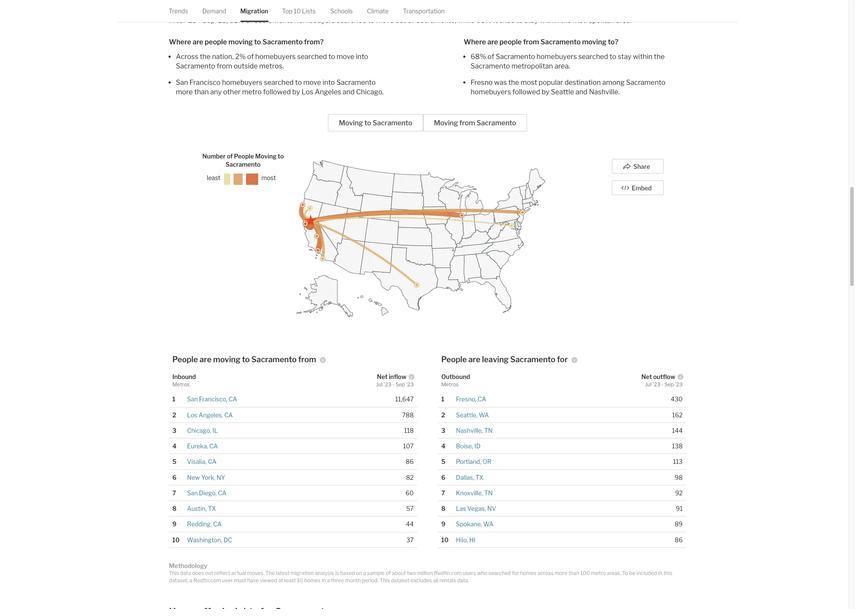 Task type: vqa. For each thing, say whether or not it's contained in the screenshot.
first , from the right
yes



Task type: locate. For each thing, give the bounding box(es) containing it.
92
[[676, 490, 683, 497]]

1 horizontal spatial 9
[[442, 521, 446, 529]]

migration left &
[[241, 7, 269, 15]]

trends up in
[[169, 7, 188, 15]]

1 vertical spatial metropolitan
[[512, 62, 554, 70]]

ca right visalia,
[[208, 459, 217, 466]]

than down francisco
[[194, 88, 209, 96]]

1 horizontal spatial a
[[327, 578, 330, 584]]

0 horizontal spatial 1
[[173, 396, 176, 403]]

wa down nv
[[484, 521, 494, 529]]

1 horizontal spatial 2
[[235, 53, 240, 61]]

6 for people are moving to sacramento from
[[173, 474, 177, 482]]

1 vertical spatial los
[[187, 412, 198, 419]]

1 horizontal spatial 7
[[442, 490, 445, 497]]

8
[[173, 506, 177, 513], [442, 506, 446, 513]]

10 right top
[[294, 7, 301, 15]]

0 vertical spatial within
[[540, 16, 560, 24]]

homebuyers
[[295, 16, 335, 24], [256, 53, 296, 61], [537, 53, 577, 61], [222, 78, 263, 87], [471, 88, 511, 96]]

2 jul '23 - sep '23 from the left
[[646, 382, 683, 388]]

washington, dc link
[[187, 537, 232, 544]]

moving to sacramento
[[339, 119, 413, 127]]

- down outflow
[[662, 382, 664, 388]]

sep down demand
[[202, 16, 215, 24]]

have
[[247, 578, 259, 584]]

'23 up 430
[[676, 382, 683, 388]]

3 for people are leaving sacramento for
[[442, 427, 446, 435]]

0 horizontal spatial by
[[293, 88, 300, 96]]

1 1 from the left
[[173, 396, 176, 403]]

metro inside 'san francisco homebuyers searched to move into sacramento more than any other metro followed by los angeles and chicago .'
[[242, 88, 262, 96]]

0 vertical spatial this
[[169, 571, 179, 577]]

0 horizontal spatial 3
[[173, 427, 177, 435]]

2 1 from the left
[[442, 396, 445, 403]]

eureka,
[[187, 443, 208, 450]]

2 horizontal spatial jul
[[646, 382, 652, 388]]

san for san francisco, ca
[[187, 396, 198, 403]]

homes down migration
[[304, 578, 321, 584]]

1 vertical spatial 86
[[675, 537, 683, 544]]

and inside 'san francisco homebuyers searched to move into sacramento more than any other metro followed by los angeles and chicago .'
[[343, 88, 355, 96]]

1 where from the left
[[169, 38, 191, 46]]

1 horizontal spatial jul
[[377, 382, 383, 388]]

homebuyers down lists
[[295, 16, 335, 24]]

9 for people are leaving sacramento for
[[442, 521, 446, 529]]

2 and from the left
[[576, 88, 588, 96]]

2 net from the left
[[642, 373, 653, 381]]

2 left seattle,
[[442, 412, 446, 419]]

0 horizontal spatial jul
[[177, 16, 185, 24]]

people are leaving sacramento for
[[442, 355, 568, 364]]

metro right 100
[[592, 571, 606, 577]]

0 vertical spatial redfin.com
[[435, 571, 462, 577]]

1 horizontal spatial most
[[521, 78, 538, 87]]

1 and from the left
[[343, 88, 355, 96]]

more
[[176, 88, 193, 96], [555, 571, 568, 577]]

'23 down net outflow at the bottom right
[[653, 382, 661, 388]]

searched down to?
[[579, 53, 609, 61]]

rentals
[[440, 578, 457, 584]]

1 horizontal spatial 3
[[442, 427, 446, 435]]

people right number
[[234, 153, 254, 160]]

0 vertical spatial tx
[[476, 474, 484, 482]]

9 for people are moving to sacramento from
[[173, 521, 177, 529]]

162
[[673, 412, 683, 419]]

1 . from the left
[[383, 88, 384, 96]]

1 horizontal spatial followed
[[513, 88, 541, 96]]

2 followed from the left
[[513, 88, 541, 96]]

57
[[407, 506, 414, 513]]

and down 'destination'
[[576, 88, 588, 96]]

8 for people are moving to sacramento from
[[173, 506, 177, 513]]

sacramento inside fresno was the most popular destination among sacramento homebuyers followed by seattle and nashville .
[[627, 78, 666, 87]]

2 for people are leaving sacramento for
[[442, 412, 446, 419]]

5
[[173, 459, 177, 466], [442, 459, 446, 466]]

sacramento inside 'san francisco homebuyers searched to move into sacramento more than any other metro followed by los angeles and chicago .'
[[337, 78, 376, 87]]

4 left eureka,
[[173, 443, 177, 450]]

1 7 from the left
[[173, 490, 176, 497]]

0 horizontal spatial where
[[169, 38, 191, 46]]

moving from sacramento
[[434, 119, 517, 127]]

2 metros from the left
[[442, 382, 459, 388]]

methodology
[[169, 563, 207, 570]]

0 horizontal spatial 7
[[173, 490, 176, 497]]

the
[[561, 16, 572, 24], [200, 53, 211, 61], [655, 53, 665, 61], [509, 78, 520, 87]]

visalia, ca
[[187, 459, 217, 466]]

san for san francisco homebuyers searched to move into sacramento more than any other metro followed by los angeles and chicago .
[[176, 78, 188, 87]]

of inside 68 % of sacramento homebuyers searched to stay within the sacramento metropolitan area.
[[488, 53, 495, 61]]

44
[[406, 521, 414, 529]]

new
[[187, 474, 200, 482]]

for inside methodology this data does not reflect actual moves. the latest migration analysis is based on a sample of about two million redfin.com users who searched for homes across more than 100 metro areas. to be included in this dataset, a redfin.com user must have viewed at least 10 homes in a three month period. this dataset excludes all rentals data.
[[512, 571, 519, 577]]

tn for nashville, tn
[[485, 427, 493, 435]]

in down analysis in the left bottom of the page
[[322, 578, 326, 584]]

0 vertical spatial san
[[176, 78, 188, 87]]

1 vertical spatial homes
[[304, 578, 321, 584]]

0 vertical spatial move
[[376, 16, 394, 24]]

sep down outflow
[[665, 382, 675, 388]]

5 for people are moving to sacramento from
[[173, 459, 177, 466]]

move inside across the nation, 2 % of homebuyers searched to move into sacramento from outside metros.
[[337, 53, 355, 61]]

2 people from the left
[[500, 38, 522, 46]]

1 vertical spatial least
[[284, 578, 296, 584]]

metropolitan
[[573, 16, 615, 24], [512, 62, 554, 70]]

stay down to?
[[618, 53, 632, 61]]

share button
[[613, 159, 664, 174]]

8 left the las
[[442, 506, 446, 513]]

0 horizontal spatial into
[[323, 78, 335, 87]]

within
[[540, 16, 560, 24], [634, 53, 653, 61]]

0 horizontal spatial trends
[[169, 7, 188, 15]]

los left angeles
[[302, 88, 314, 96]]

4
[[173, 443, 177, 450], [442, 443, 446, 450]]

where for 68
[[464, 38, 486, 46]]

- left demand link
[[198, 16, 201, 24]]

tx for austin, tx
[[208, 506, 216, 513]]

trends left climate
[[333, 2, 364, 13]]

demand
[[203, 7, 227, 15]]

11,647
[[396, 396, 414, 403]]

tn
[[485, 427, 493, 435], [485, 490, 493, 497]]

homes
[[520, 571, 537, 577], [304, 578, 321, 584]]

6 left new
[[173, 474, 177, 482]]

more down francisco
[[176, 88, 193, 96]]

2 horizontal spatial moving
[[434, 119, 458, 127]]

dallas,
[[456, 474, 475, 482]]

redfin.com down not
[[194, 578, 221, 584]]

about
[[392, 571, 406, 577]]

1 horizontal spatial people
[[500, 38, 522, 46]]

1 horizontal spatial metro
[[592, 571, 606, 577]]

people up the inbound
[[173, 355, 198, 364]]

metropolitan up popular at the top
[[512, 62, 554, 70]]

1 horizontal spatial los
[[302, 88, 314, 96]]

eureka, ca
[[187, 443, 218, 450]]

1 horizontal spatial ,
[[455, 16, 457, 24]]

into up chicago
[[356, 53, 369, 61]]

of left about
[[386, 571, 391, 577]]

jul down net outflow at the bottom right
[[646, 382, 652, 388]]

0 vertical spatial homes
[[520, 571, 537, 577]]

1 horizontal spatial for
[[558, 355, 568, 364]]

86 for hi
[[675, 537, 683, 544]]

jul
[[177, 16, 185, 24], [377, 382, 383, 388], [646, 382, 652, 388]]

net inflow
[[377, 373, 407, 381]]

1 9 from the left
[[173, 521, 177, 529]]

sep for people are moving to sacramento from
[[396, 382, 405, 388]]

homebuyers down where are people from sacramento moving to?
[[537, 53, 577, 61]]

reflect
[[215, 571, 230, 577]]

moving for moving from
[[434, 119, 458, 127]]

migration up the "32"
[[226, 2, 270, 13]]

1 vertical spatial area.
[[555, 62, 571, 70]]

searched down from?
[[297, 53, 327, 61]]

5 left visalia,
[[173, 459, 177, 466]]

0 horizontal spatial -
[[198, 16, 201, 24]]

tx right dallas,
[[476, 474, 484, 482]]

area. inside 'sacramento migration & relocation trends in jul '23 - sep '23 , 32 % of sacramento homebuyers searched to move out of sacramento , while 68 % looked to stay within the metropolitan area.'
[[616, 16, 632, 24]]

out
[[396, 16, 407, 24]]

are down looked
[[488, 38, 499, 46]]

68 inside 'sacramento migration & relocation trends in jul '23 - sep '23 , 32 % of sacramento homebuyers searched to move out of sacramento , while 68 % looked to stay within the metropolitan area.'
[[477, 16, 486, 24]]

2 horizontal spatial -
[[662, 382, 664, 388]]

metro
[[242, 88, 262, 96], [592, 571, 606, 577]]

1 horizontal spatial tx
[[476, 474, 484, 482]]

7 left san diego, ca link
[[173, 490, 176, 497]]

wa right seattle,
[[479, 412, 489, 419]]

0 horizontal spatial sep
[[202, 16, 215, 24]]

are for people are leaving sacramento for
[[469, 355, 481, 364]]

86 for ca
[[406, 459, 414, 466]]

to inside number of people moving to sacramento
[[278, 153, 284, 160]]

user
[[222, 578, 233, 584]]

homebuyers inside 'san francisco homebuyers searched to move into sacramento more than any other metro followed by los angeles and chicago .'
[[222, 78, 263, 87]]

- down net inflow in the left of the page
[[393, 382, 395, 388]]

sacramento inside number of people moving to sacramento
[[226, 161, 261, 168]]

stay inside 'sacramento migration & relocation trends in jul '23 - sep '23 , 32 % of sacramento homebuyers searched to move out of sacramento , while 68 % looked to stay within the metropolitan area.'
[[525, 16, 539, 24]]

tx for dallas, tx
[[476, 474, 484, 482]]

2 horizontal spatial sep
[[665, 382, 675, 388]]

6 for people are leaving sacramento for
[[442, 474, 446, 482]]

moving
[[229, 38, 253, 46], [583, 38, 607, 46], [213, 355, 241, 364]]

by down popular at the top
[[542, 88, 550, 96]]

0 horizontal spatial metros
[[173, 382, 190, 388]]

migration link
[[241, 0, 269, 22]]

2 4 from the left
[[442, 443, 446, 450]]

2 3 from the left
[[442, 427, 446, 435]]

2 horizontal spatial a
[[364, 571, 366, 577]]

8 for people are leaving sacramento for
[[442, 506, 446, 513]]

1 vertical spatial within
[[634, 53, 653, 61]]

seattle,
[[456, 412, 478, 419]]

2 9 from the left
[[442, 521, 446, 529]]

san left francisco
[[176, 78, 188, 87]]

net left outflow
[[642, 373, 653, 381]]

% left looked
[[486, 16, 492, 24]]

0 horizontal spatial stay
[[525, 16, 539, 24]]

2 where from the left
[[464, 38, 486, 46]]

68
[[477, 16, 486, 24], [471, 53, 480, 61]]

1 by from the left
[[293, 88, 300, 96]]

metropolitan up to?
[[573, 16, 615, 24]]

searched inside 'san francisco homebuyers searched to move into sacramento more than any other metro followed by los angeles and chicago .'
[[264, 78, 294, 87]]

of inside methodology this data does not reflect actual moves. the latest migration analysis is based on a sample of about two million redfin.com users who searched for homes across more than 100 metro areas. to be included in this dataset, a redfin.com user must have viewed at least 10 homes in a three month period. this dataset excludes all rentals data.
[[386, 571, 391, 577]]

0 horizontal spatial metropolitan
[[512, 62, 554, 70]]

1 8 from the left
[[173, 506, 177, 513]]

1 horizontal spatial jul '23 - sep '23
[[646, 382, 683, 388]]

area. up to?
[[616, 16, 632, 24]]

san left francisco, on the left of the page
[[187, 396, 198, 403]]

1 horizontal spatial area.
[[616, 16, 632, 24]]

5 left portland, in the right of the page
[[442, 459, 446, 466]]

metro right other
[[242, 88, 262, 96]]

metros for people are leaving sacramento for
[[442, 382, 459, 388]]

las
[[456, 506, 466, 513]]

redding,
[[187, 521, 212, 529]]

2 5 from the left
[[442, 459, 446, 466]]

6 left dallas,
[[442, 474, 446, 482]]

where are people from sacramento moving to?
[[464, 38, 619, 46]]

to inside 68 % of sacramento homebuyers searched to stay within the sacramento metropolitan area.
[[610, 53, 617, 61]]

1 4 from the left
[[173, 443, 177, 450]]

1 vertical spatial metro
[[592, 571, 606, 577]]

0 horizontal spatial people
[[173, 355, 198, 364]]

fresno, ca link
[[456, 396, 487, 403]]

sep for people are leaving sacramento for
[[665, 382, 675, 388]]

0 horizontal spatial 86
[[406, 459, 414, 466]]

tn for knoxville, tn
[[485, 490, 493, 497]]

2 tn from the top
[[485, 490, 493, 497]]

where down while
[[464, 38, 486, 46]]

2 6 from the left
[[442, 474, 446, 482]]

trends link
[[169, 0, 188, 22]]

net for people are moving to sacramento from
[[377, 373, 388, 381]]

1 followed from the left
[[263, 88, 291, 96]]

a down analysis in the left bottom of the page
[[327, 578, 330, 584]]

move inside 'san francisco homebuyers searched to move into sacramento more than any other metro followed by los angeles and chicago .'
[[304, 78, 321, 87]]

% up outside
[[240, 53, 246, 61]]

7 left knoxville, on the bottom of page
[[442, 490, 445, 497]]

washington,
[[187, 537, 222, 544]]

the inside across the nation, 2 % of homebuyers searched to move into sacramento from outside metros.
[[200, 53, 211, 61]]

homebuyers up other
[[222, 78, 263, 87]]

0 horizontal spatial least
[[207, 174, 221, 182]]

7 for people are moving to sacramento from
[[173, 490, 176, 497]]

% up fresno
[[480, 53, 487, 61]]

1 horizontal spatial stay
[[618, 53, 632, 61]]

than inside methodology this data does not reflect actual moves. the latest migration analysis is based on a sample of about two million redfin.com users who searched for homes across more than 100 metro areas. to be included in this dataset, a redfin.com user must have viewed at least 10 homes in a three month period. this dataset excludes all rentals data.
[[569, 571, 580, 577]]

1 horizontal spatial in
[[659, 571, 663, 577]]

of right number
[[227, 153, 233, 160]]

are left leaving at the bottom of page
[[469, 355, 481, 364]]

1 horizontal spatial than
[[569, 571, 580, 577]]

1
[[173, 396, 176, 403], [442, 396, 445, 403]]

1 jul '23 - sep '23 from the left
[[377, 382, 414, 388]]

% inside 68 % of sacramento homebuyers searched to stay within the sacramento metropolitan area.
[[480, 53, 487, 61]]

and left chicago
[[343, 88, 355, 96]]

jul right in
[[177, 16, 185, 24]]

san inside 'san francisco homebuyers searched to move into sacramento more than any other metro followed by los angeles and chicago .'
[[176, 78, 188, 87]]

1 vertical spatial tx
[[208, 506, 216, 513]]

homebuyers up metros.
[[256, 53, 296, 61]]

0 horizontal spatial followed
[[263, 88, 291, 96]]

1 horizontal spatial 5
[[442, 459, 446, 466]]

68 right while
[[477, 16, 486, 24]]

searched inside across the nation, 2 % of homebuyers searched to move into sacramento from outside metros.
[[297, 53, 327, 61]]

68 % of sacramento homebuyers searched to stay within the sacramento metropolitan area.
[[471, 53, 665, 70]]

los up chicago, on the left bottom of page
[[187, 412, 198, 419]]

actual
[[232, 571, 246, 577]]

fresno was the most popular destination among sacramento homebuyers followed by seattle and nashville .
[[471, 78, 666, 96]]

2 7 from the left
[[442, 490, 445, 497]]

of right "out"
[[408, 16, 415, 24]]

into up angeles
[[323, 78, 335, 87]]

0 vertical spatial metro
[[242, 88, 262, 96]]

1 tn from the top
[[485, 427, 493, 435]]

where up across
[[169, 38, 191, 46]]

0 vertical spatial los
[[302, 88, 314, 96]]

tx
[[476, 474, 484, 482], [208, 506, 216, 513]]

3 for people are moving to sacramento from
[[173, 427, 177, 435]]

lists
[[303, 7, 316, 15]]

fresno, ca
[[456, 396, 487, 403]]

searched
[[337, 16, 367, 24], [297, 53, 327, 61], [579, 53, 609, 61], [264, 78, 294, 87], [489, 571, 511, 577]]

1 vertical spatial most
[[262, 174, 276, 182]]

net for people are leaving sacramento for
[[642, 373, 653, 381]]

0 vertical spatial 68
[[477, 16, 486, 24]]

metros.
[[260, 62, 284, 70]]

1 horizontal spatial 86
[[675, 537, 683, 544]]

least right at
[[284, 578, 296, 584]]

0 vertical spatial wa
[[479, 412, 489, 419]]

2 . from the left
[[619, 88, 620, 96]]

9 left redding,
[[173, 521, 177, 529]]

1 people from the left
[[205, 38, 227, 46]]

1 net from the left
[[377, 373, 388, 381]]

nation,
[[212, 53, 234, 61]]

1 3 from the left
[[173, 427, 177, 435]]

1 vertical spatial more
[[555, 571, 568, 577]]

of up outside
[[247, 53, 254, 61]]

1 vertical spatial into
[[323, 78, 335, 87]]

hi
[[470, 537, 476, 544]]

followed inside 'san francisco homebuyers searched to move into sacramento more than any other metro followed by los angeles and chicago .'
[[263, 88, 291, 96]]

jul down net inflow in the left of the page
[[377, 382, 383, 388]]

0 horizontal spatial 8
[[173, 506, 177, 513]]

this down sample
[[380, 578, 390, 584]]

0 horizontal spatial in
[[322, 578, 326, 584]]

homebuyers inside across the nation, 2 % of homebuyers searched to move into sacramento from outside metros.
[[256, 53, 296, 61]]

most left popular at the top
[[521, 78, 538, 87]]

austin, tx link
[[187, 506, 216, 513]]

stay inside 68 % of sacramento homebuyers searched to stay within the sacramento metropolitan area.
[[618, 53, 632, 61]]

0 horizontal spatial metro
[[242, 88, 262, 96]]

1 metros from the left
[[173, 382, 190, 388]]

2 horizontal spatial 2
[[442, 412, 446, 419]]

1 6 from the left
[[173, 474, 177, 482]]

jul '23 - sep '23 for people are leaving sacramento for
[[646, 382, 683, 388]]

0 horizontal spatial 5
[[173, 459, 177, 466]]

and
[[343, 88, 355, 96], [576, 88, 588, 96]]

san
[[176, 78, 188, 87], [187, 396, 198, 403], [187, 490, 198, 497]]

6
[[173, 474, 177, 482], [442, 474, 446, 482]]

eureka, ca link
[[187, 443, 218, 450]]

0 horizontal spatial net
[[377, 373, 388, 381]]

430
[[671, 396, 683, 403]]

0 horizontal spatial tx
[[208, 506, 216, 513]]

jul for people are leaving sacramento for
[[646, 382, 652, 388]]

3
[[173, 427, 177, 435], [442, 427, 446, 435]]

2 left los angeles, ca link
[[173, 412, 176, 419]]

searched right "who"
[[489, 571, 511, 577]]

1 horizontal spatial 1
[[442, 396, 445, 403]]

sacramento migration & relocation trends in jul '23 - sep '23 , 32 % of sacramento homebuyers searched to move out of sacramento , while 68 % looked to stay within the metropolitan area.
[[169, 2, 632, 24]]

ca down il
[[210, 443, 218, 450]]

are for where are people moving to sacramento from?
[[193, 38, 203, 46]]

francisco
[[190, 78, 221, 87]]

2 for people are moving to sacramento from
[[173, 412, 176, 419]]

ny
[[217, 474, 225, 482]]

analysis
[[315, 571, 334, 577]]

schools
[[331, 7, 353, 15]]

788
[[402, 412, 414, 419]]

2 by from the left
[[542, 88, 550, 96]]

los inside 'san francisco homebuyers searched to move into sacramento more than any other metro followed by los angeles and chicago .'
[[302, 88, 314, 96]]

3 left chicago, on the left bottom of page
[[173, 427, 177, 435]]

homes left across
[[520, 571, 537, 577]]

1 horizontal spatial least
[[284, 578, 296, 584]]

1 vertical spatial tn
[[485, 490, 493, 497]]

within inside 'sacramento migration & relocation trends in jul '23 - sep '23 , 32 % of sacramento homebuyers searched to move out of sacramento , while 68 % looked to stay within the metropolitan area.'
[[540, 16, 560, 24]]

0 horizontal spatial homes
[[304, 578, 321, 584]]

2 8 from the left
[[442, 506, 446, 513]]

1 horizontal spatial net
[[642, 373, 653, 381]]

0 horizontal spatial 2
[[173, 412, 176, 419]]

visalia,
[[187, 459, 207, 466]]

10 down migration
[[297, 578, 303, 584]]

washington, dc
[[187, 537, 232, 544]]

top 10 lists
[[283, 7, 316, 15]]

2 vertical spatial san
[[187, 490, 198, 497]]

new york, ny link
[[187, 474, 225, 482]]

0 horizontal spatial .
[[383, 88, 384, 96]]

a down "data"
[[190, 578, 193, 584]]

where are people moving to sacramento from?
[[169, 38, 324, 46]]

wa for spokane, wa
[[484, 521, 494, 529]]

most down number of people moving to sacramento
[[262, 174, 276, 182]]

1 5 from the left
[[173, 459, 177, 466]]

metropolitan inside 'sacramento migration & relocation trends in jul '23 - sep '23 , 32 % of sacramento homebuyers searched to move out of sacramento , while 68 % looked to stay within the metropolitan area.'
[[573, 16, 615, 24]]

jul '23 - sep '23 for people are moving to sacramento from
[[377, 382, 414, 388]]

metros down the inbound
[[173, 382, 190, 388]]

are up across
[[193, 38, 203, 46]]

1 vertical spatial redfin.com
[[194, 578, 221, 584]]

2 horizontal spatial people
[[442, 355, 467, 364]]

1 horizontal spatial by
[[542, 88, 550, 96]]

68 up fresno
[[471, 53, 480, 61]]

visalia, ca link
[[187, 459, 217, 466]]

0 vertical spatial for
[[558, 355, 568, 364]]

tn up nv
[[485, 490, 493, 497]]

by left angeles
[[293, 88, 300, 96]]

1 horizontal spatial metros
[[442, 382, 459, 388]]

1 horizontal spatial and
[[576, 88, 588, 96]]

million
[[418, 571, 434, 577]]

0 vertical spatial 86
[[406, 459, 414, 466]]

1 horizontal spatial into
[[356, 53, 369, 61]]

in left this
[[659, 571, 663, 577]]

transportation
[[404, 7, 445, 15]]

1 left fresno,
[[442, 396, 445, 403]]

1 horizontal spatial more
[[555, 571, 568, 577]]

68 inside 68 % of sacramento homebuyers searched to stay within the sacramento metropolitan area.
[[471, 53, 480, 61]]

0 horizontal spatial move
[[304, 78, 321, 87]]

san for san diego, ca
[[187, 490, 198, 497]]

1 horizontal spatial 4
[[442, 443, 446, 450]]

tx right austin,
[[208, 506, 216, 513]]

in
[[659, 571, 663, 577], [322, 578, 326, 584]]

0 horizontal spatial and
[[343, 88, 355, 96]]

1 horizontal spatial metropolitan
[[573, 16, 615, 24]]

people down looked
[[500, 38, 522, 46]]

any
[[210, 88, 222, 96]]

1 horizontal spatial within
[[634, 53, 653, 61]]

nashville
[[590, 88, 619, 96]]



Task type: describe. For each thing, give the bounding box(es) containing it.
who
[[478, 571, 488, 577]]

portland,
[[456, 459, 482, 466]]

- for people are leaving sacramento for
[[662, 382, 664, 388]]

other
[[223, 88, 241, 96]]

32
[[230, 16, 238, 24]]

1 , from the left
[[227, 16, 228, 24]]

0 horizontal spatial los
[[187, 412, 198, 419]]

searched inside methodology this data does not reflect actual moves. the latest migration analysis is based on a sample of about two million redfin.com users who searched for homes across more than 100 metro areas. to be included in this dataset, a redfin.com user must have viewed at least 10 homes in a three month period. this dataset excludes all rentals data.
[[489, 571, 511, 577]]

migration inside 'sacramento migration & relocation trends in jul '23 - sep '23 , 32 % of sacramento homebuyers searched to move out of sacramento , while 68 % looked to stay within the metropolitan area.'
[[226, 2, 270, 13]]

chicago,
[[187, 427, 211, 435]]

share
[[634, 163, 651, 170]]

searched inside 68 % of sacramento homebuyers searched to stay within the sacramento metropolitan area.
[[579, 53, 609, 61]]

inflow
[[389, 373, 407, 381]]

homebuyers inside 68 % of sacramento homebuyers searched to stay within the sacramento metropolitan area.
[[537, 53, 577, 61]]

people inside number of people moving to sacramento
[[234, 153, 254, 160]]

net outflow
[[642, 373, 676, 381]]

37
[[407, 537, 414, 544]]

dallas, tx
[[456, 474, 484, 482]]

% inside across the nation, 2 % of homebuyers searched to move into sacramento from outside metros.
[[240, 53, 246, 61]]

- inside 'sacramento migration & relocation trends in jul '23 - sep '23 , 32 % of sacramento homebuyers searched to move out of sacramento , while 68 % looked to stay within the metropolitan area.'
[[198, 16, 201, 24]]

ca right fresno,
[[478, 396, 487, 403]]

boise, id
[[456, 443, 481, 450]]

'23 down demand
[[216, 16, 227, 24]]

4 for people are moving to sacramento from
[[173, 443, 177, 450]]

by inside 'san francisco homebuyers searched to move into sacramento more than any other metro followed by los angeles and chicago .'
[[293, 88, 300, 96]]

of inside across the nation, 2 % of homebuyers searched to move into sacramento from outside metros.
[[247, 53, 254, 61]]

inbound
[[173, 373, 196, 381]]

relocation
[[282, 2, 331, 13]]

knoxville, tn link
[[456, 490, 493, 497]]

'23 right in
[[187, 16, 197, 24]]

5 for people are leaving sacramento for
[[442, 459, 446, 466]]

was
[[495, 78, 507, 87]]

are for where are people from sacramento moving to?
[[488, 38, 499, 46]]

118
[[404, 427, 414, 435]]

austin, tx
[[187, 506, 216, 513]]

- for people are moving to sacramento from
[[393, 382, 395, 388]]

moving left to?
[[583, 38, 607, 46]]

ca right francisco, on the left of the page
[[229, 396, 237, 403]]

destination
[[565, 78, 601, 87]]

san diego, ca link
[[187, 490, 227, 497]]

homebuyers inside 'sacramento migration & relocation trends in jul '23 - sep '23 , 32 % of sacramento homebuyers searched to move out of sacramento , while 68 % looked to stay within the metropolitan area.'
[[295, 16, 335, 24]]

chicago
[[356, 88, 383, 96]]

wa for seattle, wa
[[479, 412, 489, 419]]

1 horizontal spatial homes
[[520, 571, 537, 577]]

1 for people are leaving sacramento for
[[442, 396, 445, 403]]

&
[[272, 2, 280, 13]]

into inside across the nation, 2 % of homebuyers searched to move into sacramento from outside metros.
[[356, 53, 369, 61]]

98
[[675, 474, 683, 482]]

0 vertical spatial in
[[659, 571, 663, 577]]

knoxville, tn
[[456, 490, 493, 497]]

trends inside 'sacramento migration & relocation trends in jul '23 - sep '23 , 32 % of sacramento homebuyers searched to move out of sacramento , while 68 % looked to stay within the metropolitan area.'
[[333, 2, 364, 13]]

is
[[336, 571, 339, 577]]

spokane,
[[456, 521, 483, 529]]

portland, or
[[456, 459, 492, 466]]

areas.
[[607, 571, 622, 577]]

% up where are people moving to sacramento from?
[[238, 16, 245, 24]]

metropolitan inside 68 % of sacramento homebuyers searched to stay within the sacramento metropolitan area.
[[512, 62, 554, 70]]

and inside fresno was the most popular destination among sacramento homebuyers followed by seattle and nashville .
[[576, 88, 588, 96]]

7 for people are leaving sacramento for
[[442, 490, 445, 497]]

to inside 'san francisco homebuyers searched to move into sacramento more than any other metro followed by los angeles and chicago .'
[[295, 78, 302, 87]]

0 horizontal spatial a
[[190, 578, 193, 584]]

of right the "32"
[[246, 16, 253, 24]]

1 horizontal spatial this
[[380, 578, 390, 584]]

jul inside 'sacramento migration & relocation trends in jul '23 - sep '23 , 32 % of sacramento homebuyers searched to move out of sacramento , while 68 % looked to stay within the metropolitan area.'
[[177, 16, 185, 24]]

0 horizontal spatial redfin.com
[[194, 578, 221, 584]]

followed inside fresno was the most popular destination among sacramento homebuyers followed by seattle and nashville .
[[513, 88, 541, 96]]

moving up francisco, on the left of the page
[[213, 355, 241, 364]]

new york, ny
[[187, 474, 225, 482]]

people for people are leaving sacramento for
[[442, 355, 467, 364]]

spokane, wa link
[[456, 521, 494, 529]]

ca right 'angeles,'
[[225, 412, 233, 419]]

moving inside number of people moving to sacramento
[[255, 153, 277, 160]]

move inside 'sacramento migration & relocation trends in jul '23 - sep '23 , 32 % of sacramento homebuyers searched to move out of sacramento , while 68 % looked to stay within the metropolitan area.'
[[376, 16, 394, 24]]

people for moving
[[205, 38, 227, 46]]

across the nation, 2 % of homebuyers searched to move into sacramento from outside metros.
[[176, 53, 369, 70]]

top 10 lists link
[[283, 0, 316, 22]]

. inside fresno was the most popular destination among sacramento homebuyers followed by seattle and nashville .
[[619, 88, 620, 96]]

2 , from the left
[[455, 16, 457, 24]]

boise, id link
[[456, 443, 481, 450]]

. inside 'san francisco homebuyers searched to move into sacramento more than any other metro followed by los angeles and chicago .'
[[383, 88, 384, 96]]

82
[[406, 474, 414, 482]]

moves.
[[247, 571, 265, 577]]

excludes
[[411, 578, 432, 584]]

the
[[266, 571, 275, 577]]

moving down the "32"
[[229, 38, 253, 46]]

1 vertical spatial in
[[322, 578, 326, 584]]

chicago, il
[[187, 427, 218, 435]]

91
[[677, 506, 683, 513]]

month
[[345, 578, 361, 584]]

least inside methodology this data does not reflect actual moves. the latest migration analysis is based on a sample of about two million redfin.com users who searched for homes across more than 100 metro areas. to be included in this dataset, a redfin.com user must have viewed at least 10 homes in a three month period. this dataset excludes all rentals data.
[[284, 578, 296, 584]]

boise,
[[456, 443, 474, 450]]

moving for moving to
[[339, 119, 363, 127]]

san diego, ca
[[187, 490, 227, 497]]

hilo, hi link
[[456, 537, 476, 544]]

from inside across the nation, 2 % of homebuyers searched to move into sacramento from outside metros.
[[217, 62, 232, 70]]

where for across the nation,
[[169, 38, 191, 46]]

number
[[203, 153, 226, 160]]

'23 down net inflow in the left of the page
[[384, 382, 392, 388]]

ca right diego,
[[218, 490, 227, 497]]

dc
[[224, 537, 232, 544]]

angeles
[[315, 88, 342, 96]]

popular
[[539, 78, 564, 87]]

most inside fresno was the most popular destination among sacramento homebuyers followed by seattle and nashville .
[[521, 78, 538, 87]]

by inside fresno was the most popular destination among sacramento homebuyers followed by seattle and nashville .
[[542, 88, 550, 96]]

10 left washington,
[[173, 537, 180, 544]]

sep inside 'sacramento migration & relocation trends in jul '23 - sep '23 , 32 % of sacramento homebuyers searched to move out of sacramento , while 68 % looked to stay within the metropolitan area.'
[[202, 16, 215, 24]]

included
[[637, 571, 658, 577]]

dallas, tx link
[[456, 474, 484, 482]]

people for people are moving to sacramento from
[[173, 355, 198, 364]]

into inside 'san francisco homebuyers searched to move into sacramento more than any other metro followed by los angeles and chicago .'
[[323, 78, 335, 87]]

not
[[205, 571, 213, 577]]

than inside 'san francisco homebuyers searched to move into sacramento more than any other metro followed by los angeles and chicago .'
[[194, 88, 209, 96]]

diego,
[[199, 490, 217, 497]]

outflow
[[654, 373, 676, 381]]

users
[[463, 571, 477, 577]]

vegas,
[[468, 506, 486, 513]]

searched inside 'sacramento migration & relocation trends in jul '23 - sep '23 , 32 % of sacramento homebuyers searched to move out of sacramento , while 68 % looked to stay within the metropolitan area.'
[[337, 16, 367, 24]]

at
[[279, 578, 283, 584]]

within inside 68 % of sacramento homebuyers searched to stay within the sacramento metropolitan area.
[[634, 53, 653, 61]]

the inside 68 % of sacramento homebuyers searched to stay within the sacramento metropolitan area.
[[655, 53, 665, 61]]

people for from
[[500, 38, 522, 46]]

the inside 'sacramento migration & relocation trends in jul '23 - sep '23 , 32 % of sacramento homebuyers searched to move out of sacramento , while 68 % looked to stay within the metropolitan area.'
[[561, 16, 572, 24]]

las vegas, nv link
[[456, 506, 497, 513]]

of inside number of people moving to sacramento
[[227, 153, 233, 160]]

latest
[[276, 571, 290, 577]]

sacramento inside across the nation, 2 % of homebuyers searched to move into sacramento from outside metros.
[[176, 62, 215, 70]]

144
[[673, 427, 683, 435]]

climate
[[367, 7, 389, 15]]

period.
[[362, 578, 379, 584]]

fresno,
[[456, 396, 477, 403]]

dataset,
[[169, 578, 189, 584]]

nv
[[488, 506, 497, 513]]

4 for people are leaving sacramento for
[[442, 443, 446, 450]]

0 horizontal spatial most
[[262, 174, 276, 182]]

id
[[475, 443, 481, 450]]

1 for people are moving to sacramento from
[[173, 396, 176, 403]]

10 left hilo,
[[442, 537, 449, 544]]

the inside fresno was the most popular destination among sacramento homebuyers followed by seattle and nashville .
[[509, 78, 520, 87]]

2 inside across the nation, 2 % of homebuyers searched to move into sacramento from outside metros.
[[235, 53, 240, 61]]

data
[[180, 571, 191, 577]]

ca up washington, dc link
[[213, 521, 222, 529]]

metro inside methodology this data does not reflect actual moves. the latest migration analysis is based on a sample of about two million redfin.com users who searched for homes across more than 100 metro areas. to be included in this dataset, a redfin.com user must have viewed at least 10 homes in a three month period. this dataset excludes all rentals data.
[[592, 571, 606, 577]]

los angeles, ca
[[187, 412, 233, 419]]

number of people moving to sacramento
[[203, 153, 284, 168]]

from?
[[304, 38, 324, 46]]

on
[[356, 571, 362, 577]]

in
[[169, 16, 175, 24]]

las vegas, nv
[[456, 506, 497, 513]]

more inside 'san francisco homebuyers searched to move into sacramento more than any other metro followed by los angeles and chicago .'
[[176, 88, 193, 96]]

leaving
[[482, 355, 509, 364]]

'23 down inflow
[[406, 382, 414, 388]]

dataset
[[391, 578, 410, 584]]

san francisco homebuyers searched to move into sacramento more than any other metro followed by los angeles and chicago .
[[176, 78, 384, 96]]

138
[[673, 443, 683, 450]]

metros for people are moving to sacramento from
[[173, 382, 190, 388]]

demand link
[[203, 0, 227, 22]]

this
[[664, 571, 673, 577]]

1 horizontal spatial redfin.com
[[435, 571, 462, 577]]

10 inside methodology this data does not reflect actual moves. the latest migration analysis is based on a sample of about two million redfin.com users who searched for homes across more than 100 metro areas. to be included in this dataset, a redfin.com user must have viewed at least 10 homes in a three month period. this dataset excludes all rentals data.
[[297, 578, 303, 584]]

hilo,
[[456, 537, 468, 544]]

knoxville,
[[456, 490, 483, 497]]

area. inside 68 % of sacramento homebuyers searched to stay within the sacramento metropolitan area.
[[555, 62, 571, 70]]

to inside across the nation, 2 % of homebuyers searched to move into sacramento from outside metros.
[[329, 53, 335, 61]]

are for people are moving to sacramento from
[[200, 355, 212, 364]]

jul for people are moving to sacramento from
[[377, 382, 383, 388]]

homebuyers inside fresno was the most popular destination among sacramento homebuyers followed by seattle and nashville .
[[471, 88, 511, 96]]

100
[[581, 571, 591, 577]]

more inside methodology this data does not reflect actual moves. the latest migration analysis is based on a sample of about two million redfin.com users who searched for homes across more than 100 metro areas. to be included in this dataset, a redfin.com user must have viewed at least 10 homes in a three month period. this dataset excludes all rentals data.
[[555, 571, 568, 577]]

il
[[213, 427, 218, 435]]



